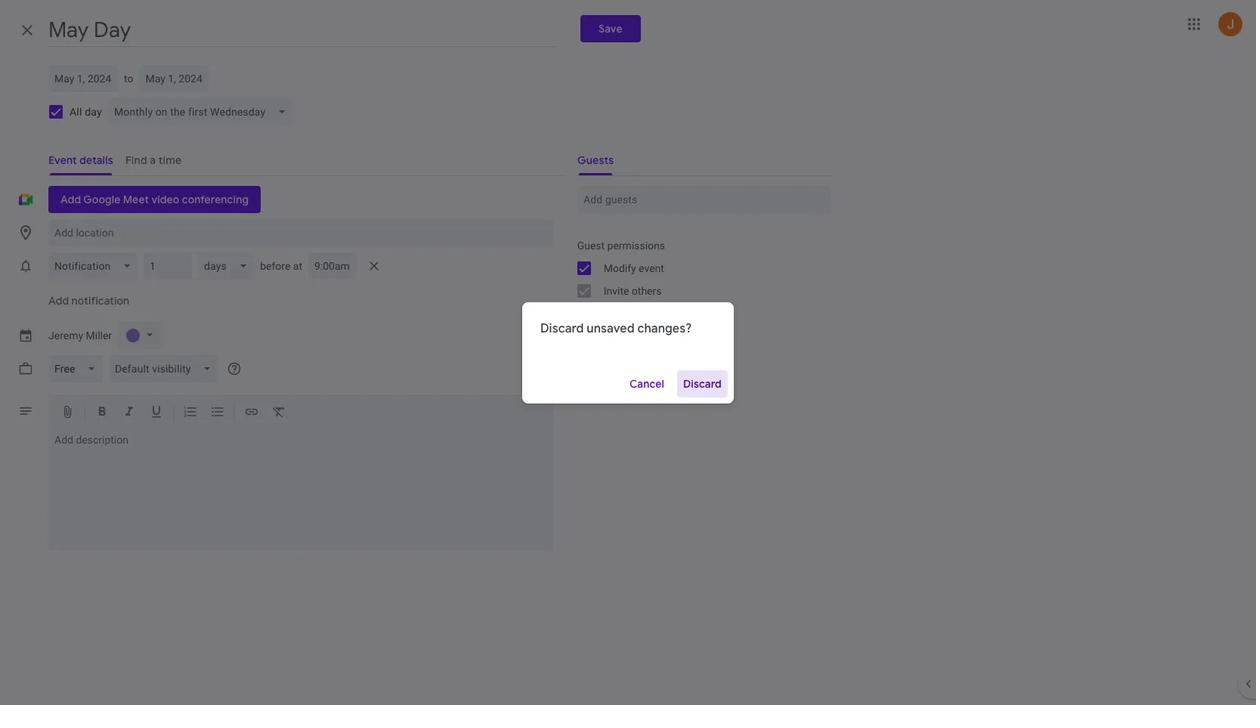 Task type: locate. For each thing, give the bounding box(es) containing it.
Description text field
[[48, 434, 553, 547]]

discard
[[541, 321, 584, 336], [684, 377, 722, 390]]

numbered list image
[[183, 404, 198, 422]]

others
[[632, 285, 662, 297]]

discard for discard unsaved changes?
[[541, 321, 584, 336]]

permissions
[[607, 240, 665, 252]]

miller
[[86, 330, 112, 342]]

1 vertical spatial discard
[[684, 377, 722, 390]]

group
[[565, 234, 831, 325]]

unsaved
[[587, 321, 635, 336]]

bulleted list image
[[210, 404, 225, 422]]

discard left unsaved
[[541, 321, 584, 336]]

discard unsaved changes? alert dialog
[[522, 302, 734, 403]]

Days in advance for notification number field
[[150, 252, 186, 280]]

day
[[85, 106, 102, 118]]

guest
[[577, 240, 605, 252]]

add
[[48, 294, 69, 308]]

modify
[[604, 262, 636, 274]]

before at
[[260, 260, 302, 272]]

discard right the cancel button
[[684, 377, 722, 390]]

discard unsaved changes?
[[541, 321, 692, 336]]

invite
[[604, 285, 629, 297]]

discard for discard
[[684, 377, 722, 390]]

all
[[70, 106, 82, 118]]

0 horizontal spatial discard
[[541, 321, 584, 336]]

cancel
[[630, 377, 665, 390]]

discard button
[[678, 366, 728, 402]]

underline image
[[149, 404, 164, 422]]

discard inside button
[[684, 377, 722, 390]]

remove formatting image
[[271, 404, 287, 422]]

to
[[124, 73, 133, 85]]

all day
[[70, 106, 102, 118]]

1 horizontal spatial discard
[[684, 377, 722, 390]]

formatting options toolbar
[[48, 395, 553, 431]]

bold image
[[94, 404, 110, 422]]

save
[[599, 22, 623, 36]]

notification
[[71, 294, 130, 308]]

cancel button
[[623, 366, 671, 402]]

event
[[639, 262, 664, 274]]

0 vertical spatial discard
[[541, 321, 584, 336]]



Task type: vqa. For each thing, say whether or not it's contained in the screenshot.
Add email or name text field on the top
no



Task type: describe. For each thing, give the bounding box(es) containing it.
group containing guest permissions
[[565, 234, 831, 325]]

save button
[[581, 15, 641, 42]]

invite others
[[604, 285, 662, 297]]

changes?
[[638, 321, 692, 336]]

guest permissions
[[577, 240, 665, 252]]

add notification
[[48, 294, 130, 308]]

modify event
[[604, 262, 664, 274]]

jeremy miller
[[48, 330, 112, 342]]

insert link image
[[244, 404, 259, 422]]

before
[[260, 260, 291, 272]]

the day before at 9am element
[[48, 249, 386, 283]]

Title text field
[[48, 14, 557, 47]]

add notification button
[[42, 287, 136, 314]]

jeremy
[[48, 330, 83, 342]]

at
[[293, 260, 302, 272]]

italic image
[[122, 404, 137, 422]]



